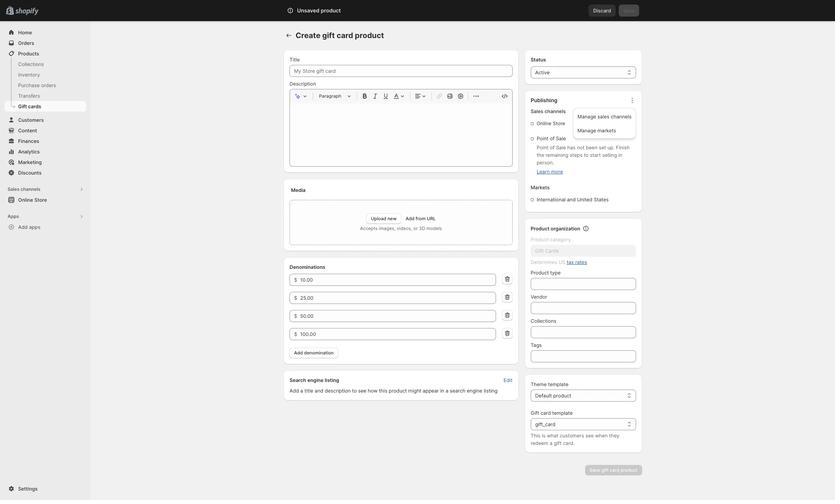 Task type: describe. For each thing, give the bounding box(es) containing it.
cards
[[28, 103, 41, 110]]

1 vertical spatial to
[[352, 388, 357, 394]]

tax rates link
[[567, 259, 587, 266]]

product inside button
[[621, 468, 638, 474]]

menu containing manage sales channels
[[576, 110, 634, 137]]

settings
[[18, 486, 38, 493]]

they
[[609, 433, 620, 439]]

appear
[[423, 388, 439, 394]]

product category
[[531, 237, 571, 243]]

save gift card product
[[590, 468, 638, 474]]

sale for point of sale has not been set up. finish the remaining steps to start selling in person. learn more
[[556, 145, 566, 151]]

card for save
[[610, 468, 620, 474]]

product for product organization
[[531, 226, 550, 232]]

add from url
[[406, 216, 436, 222]]

search engine listing
[[290, 378, 339, 384]]

not
[[577, 145, 585, 151]]

add from url button
[[406, 216, 436, 222]]

united
[[577, 197, 593, 203]]

1 $ text field from the top
[[300, 292, 496, 304]]

0 horizontal spatial a
[[300, 388, 303, 394]]

2 $ text field from the top
[[300, 329, 496, 341]]

tax
[[567, 259, 574, 266]]

set
[[599, 145, 606, 151]]

products link
[[5, 48, 86, 59]]

gift for create
[[322, 31, 335, 40]]

to inside point of sale has not been set up. finish the remaining steps to start selling in person. learn more
[[584, 152, 589, 158]]

apps
[[8, 214, 19, 219]]

this
[[531, 433, 541, 439]]

description
[[325, 388, 351, 394]]

see inside this is what customers see when they redeem a gift card.
[[586, 433, 594, 439]]

steps
[[570, 152, 583, 158]]

title
[[290, 57, 300, 63]]

content link
[[5, 125, 86, 136]]

0 vertical spatial and
[[567, 197, 576, 203]]

transfers link
[[5, 91, 86, 101]]

create gift card product
[[296, 31, 384, 40]]

manage sales channels
[[578, 114, 632, 120]]

upload
[[371, 216, 386, 222]]

sales inside button
[[8, 187, 19, 192]]

type
[[551, 270, 561, 276]]

0 horizontal spatial in
[[440, 388, 445, 394]]

discounts
[[18, 170, 42, 176]]

customers link
[[5, 115, 86, 125]]

online store inside button
[[18, 197, 47, 203]]

analytics link
[[5, 147, 86, 157]]

search for search engine listing
[[290, 378, 306, 384]]

3d
[[419, 226, 425, 232]]

save gift card product button
[[585, 466, 642, 476]]

product for product category
[[531, 237, 549, 243]]

from
[[416, 216, 426, 222]]

add for add a title and description to see how this product might appear in a search engine listing
[[290, 388, 299, 394]]

collections link
[[5, 59, 86, 69]]

international
[[537, 197, 566, 203]]

manage markets button
[[576, 124, 634, 137]]

active
[[535, 69, 550, 76]]

1 $ text field from the top
[[300, 274, 496, 286]]

theme template
[[531, 382, 569, 388]]

media
[[291, 187, 306, 193]]

product organization
[[531, 226, 581, 232]]

gift card template
[[531, 411, 573, 417]]

create
[[296, 31, 321, 40]]

marketing link
[[5, 157, 86, 168]]

upload new
[[371, 216, 397, 222]]

search button
[[308, 5, 527, 17]]

tags
[[531, 343, 542, 349]]

international and united states
[[537, 197, 609, 203]]

add for add denomination
[[294, 351, 303, 356]]

Collections text field
[[531, 327, 636, 339]]

remaining
[[546, 152, 569, 158]]

gift cards link
[[5, 101, 86, 112]]

1 horizontal spatial a
[[446, 388, 449, 394]]

1 horizontal spatial online
[[537, 120, 552, 127]]

Tags text field
[[531, 351, 636, 363]]

shopify image
[[15, 8, 39, 15]]

edit button
[[499, 375, 517, 386]]

sale for point of sale
[[556, 136, 566, 142]]

denominations
[[290, 264, 325, 270]]

learn more link
[[537, 169, 563, 175]]

1 vertical spatial template
[[553, 411, 573, 417]]

customers
[[560, 433, 584, 439]]

unsaved
[[297, 7, 320, 14]]

apps button
[[5, 212, 86, 222]]

1 horizontal spatial store
[[553, 120, 565, 127]]

purchase orders link
[[5, 80, 86, 91]]

learn
[[537, 169, 550, 175]]

products
[[18, 51, 39, 57]]

content
[[18, 128, 37, 134]]

1 horizontal spatial card
[[541, 411, 551, 417]]

manage for manage markets
[[578, 128, 596, 134]]

add for add from url
[[406, 216, 415, 222]]

finances link
[[5, 136, 86, 147]]

1 horizontal spatial online store
[[537, 120, 565, 127]]

manage for manage sales channels
[[578, 114, 596, 120]]

0 vertical spatial template
[[548, 382, 569, 388]]

publishing
[[531, 97, 558, 103]]

point for point of sale has not been set up. finish the remaining steps to start selling in person. learn more
[[537, 145, 549, 151]]

add apps
[[18, 224, 40, 230]]

organization
[[551, 226, 581, 232]]

Product category text field
[[531, 245, 636, 257]]

title
[[305, 388, 313, 394]]

0 horizontal spatial channels
[[21, 187, 40, 192]]

unsaved product
[[297, 7, 341, 14]]

home link
[[5, 27, 86, 38]]

manage sales channels button
[[576, 110, 634, 123]]

more
[[551, 169, 563, 175]]

add for add apps
[[18, 224, 28, 230]]

Vendor text field
[[531, 303, 636, 315]]

accepts images, videos, or 3d models
[[360, 226, 442, 232]]

save for save gift card product
[[590, 468, 600, 474]]

0 vertical spatial listing
[[325, 378, 339, 384]]

0 vertical spatial sales
[[531, 108, 544, 114]]

rates
[[576, 259, 587, 266]]

card for create
[[337, 31, 353, 40]]



Task type: vqa. For each thing, say whether or not it's contained in the screenshot.
DIALOG
no



Task type: locate. For each thing, give the bounding box(es) containing it.
gift right create
[[322, 31, 335, 40]]

manage
[[578, 114, 596, 120], [578, 128, 596, 134]]

1 vertical spatial gift
[[531, 411, 539, 417]]

sales down publishing
[[531, 108, 544, 114]]

1 horizontal spatial sales channels
[[531, 108, 566, 114]]

gift for save
[[602, 468, 609, 474]]

0 vertical spatial online
[[537, 120, 552, 127]]

0 vertical spatial engine
[[308, 378, 324, 384]]

add left the title
[[290, 388, 299, 394]]

channels down discounts
[[21, 187, 40, 192]]

channels down publishing
[[545, 108, 566, 114]]

add denomination button
[[290, 348, 338, 359]]

0 horizontal spatial online
[[18, 197, 33, 203]]

what
[[547, 433, 559, 439]]

1 vertical spatial sales channels
[[8, 187, 40, 192]]

1 point from the top
[[537, 136, 549, 142]]

collections
[[18, 61, 44, 67], [531, 318, 557, 324]]

discard button
[[589, 5, 616, 17]]

0 vertical spatial save
[[623, 8, 635, 14]]

home
[[18, 29, 32, 36]]

states
[[594, 197, 609, 203]]

images,
[[379, 226, 396, 232]]

search up the title
[[290, 378, 306, 384]]

0 vertical spatial collections
[[18, 61, 44, 67]]

paragraph
[[319, 93, 342, 99]]

orders
[[41, 82, 56, 88]]

engine up the title
[[308, 378, 324, 384]]

2 vertical spatial product
[[531, 270, 549, 276]]

inventory link
[[5, 69, 86, 80]]

1 vertical spatial store
[[34, 197, 47, 203]]

product up product category
[[531, 226, 550, 232]]

save button
[[619, 5, 639, 17]]

1 vertical spatial listing
[[484, 388, 498, 394]]

$ text field
[[300, 292, 496, 304], [300, 310, 496, 323]]

gift
[[18, 103, 27, 110], [531, 411, 539, 417]]

1 vertical spatial product
[[531, 237, 549, 243]]

0 vertical spatial see
[[358, 388, 367, 394]]

finances
[[18, 138, 39, 144]]

0 vertical spatial point
[[537, 136, 549, 142]]

1 vertical spatial $ text field
[[300, 329, 496, 341]]

3 $ from the top
[[294, 313, 297, 320]]

0 horizontal spatial collections
[[18, 61, 44, 67]]

url
[[427, 216, 436, 222]]

online up point of sale
[[537, 120, 552, 127]]

store inside online store link
[[34, 197, 47, 203]]

marketing
[[18, 159, 42, 165]]

engine right search
[[467, 388, 483, 394]]

purchase orders
[[18, 82, 56, 88]]

product for product type
[[531, 270, 549, 276]]

videos,
[[397, 226, 412, 232]]

add left 'apps'
[[18, 224, 28, 230]]

sales down discounts
[[8, 187, 19, 192]]

save inside button
[[590, 468, 600, 474]]

0 horizontal spatial store
[[34, 197, 47, 203]]

person.
[[537, 160, 554, 166]]

card.
[[563, 441, 575, 447]]

0 vertical spatial sale
[[556, 136, 566, 142]]

0 vertical spatial search
[[321, 8, 337, 14]]

store up point of sale
[[553, 120, 565, 127]]

sales
[[531, 108, 544, 114], [8, 187, 19, 192]]

a left the title
[[300, 388, 303, 394]]

1 horizontal spatial gift
[[531, 411, 539, 417]]

1 vertical spatial sales
[[8, 187, 19, 192]]

in down finish at right
[[619, 152, 623, 158]]

0 vertical spatial gift
[[18, 103, 27, 110]]

1 vertical spatial manage
[[578, 128, 596, 134]]

product down determines
[[531, 270, 549, 276]]

purchase
[[18, 82, 40, 88]]

gift down the when
[[602, 468, 609, 474]]

1 vertical spatial collections
[[531, 318, 557, 324]]

add left from
[[406, 216, 415, 222]]

in inside point of sale has not been set up. finish the remaining steps to start selling in person. learn more
[[619, 152, 623, 158]]

0 horizontal spatial see
[[358, 388, 367, 394]]

1 horizontal spatial gift
[[554, 441, 562, 447]]

template down default product
[[553, 411, 573, 417]]

template
[[548, 382, 569, 388], [553, 411, 573, 417]]

2 sale from the top
[[556, 145, 566, 151]]

1 horizontal spatial see
[[586, 433, 594, 439]]

edit
[[504, 378, 513, 384]]

a down what
[[550, 441, 553, 447]]

3 product from the top
[[531, 270, 549, 276]]

a
[[300, 388, 303, 394], [446, 388, 449, 394], [550, 441, 553, 447]]

this is what customers see when they redeem a gift card.
[[531, 433, 620, 447]]

online store button
[[0, 195, 91, 205]]

0 horizontal spatial to
[[352, 388, 357, 394]]

2 manage from the top
[[578, 128, 596, 134]]

search inside "button"
[[321, 8, 337, 14]]

online store up point of sale
[[537, 120, 565, 127]]

gift for gift cards
[[18, 103, 27, 110]]

store down sales channels button
[[34, 197, 47, 203]]

1 vertical spatial see
[[586, 433, 594, 439]]

inventory
[[18, 72, 40, 78]]

0 vertical spatial in
[[619, 152, 623, 158]]

0 vertical spatial sales channels
[[531, 108, 566, 114]]

listing up description
[[325, 378, 339, 384]]

0 vertical spatial manage
[[578, 114, 596, 120]]

1 vertical spatial $ text field
[[300, 310, 496, 323]]

online store link
[[5, 195, 86, 205]]

template up default product
[[548, 382, 569, 388]]

gift inside button
[[602, 468, 609, 474]]

1 vertical spatial save
[[590, 468, 600, 474]]

1 vertical spatial sale
[[556, 145, 566, 151]]

1 horizontal spatial save
[[623, 8, 635, 14]]

1 vertical spatial search
[[290, 378, 306, 384]]

0 horizontal spatial engine
[[308, 378, 324, 384]]

1 horizontal spatial to
[[584, 152, 589, 158]]

1 horizontal spatial sales
[[531, 108, 544, 114]]

add denomination
[[294, 351, 334, 356]]

settings link
[[5, 484, 86, 495]]

category
[[551, 237, 571, 243]]

card down they
[[610, 468, 620, 474]]

orders
[[18, 40, 34, 46]]

gift cards
[[18, 103, 41, 110]]

point inside point of sale has not been set up. finish the remaining steps to start selling in person. learn more
[[537, 145, 549, 151]]

save right discard
[[623, 8, 635, 14]]

gift up gift_card
[[531, 411, 539, 417]]

add apps button
[[5, 222, 86, 233]]

manage markets
[[578, 128, 616, 134]]

sale inside point of sale has not been set up. finish the remaining steps to start selling in person. learn more
[[556, 145, 566, 151]]

add a title and description to see how this product might appear in a search engine listing
[[290, 388, 498, 394]]

2 horizontal spatial a
[[550, 441, 553, 447]]

product
[[531, 226, 550, 232], [531, 237, 549, 243], [531, 270, 549, 276]]

gift inside this is what customers see when they redeem a gift card.
[[554, 441, 562, 447]]

add left denomination
[[294, 351, 303, 356]]

1 vertical spatial in
[[440, 388, 445, 394]]

and right the title
[[315, 388, 324, 394]]

or
[[414, 226, 418, 232]]

in
[[619, 152, 623, 158], [440, 388, 445, 394]]

0 horizontal spatial listing
[[325, 378, 339, 384]]

point of sale
[[537, 136, 566, 142]]

1 sale from the top
[[556, 136, 566, 142]]

add
[[406, 216, 415, 222], [18, 224, 28, 230], [294, 351, 303, 356], [290, 388, 299, 394]]

selling
[[603, 152, 617, 158]]

1 horizontal spatial listing
[[484, 388, 498, 394]]

1 horizontal spatial channels
[[545, 108, 566, 114]]

collections up the inventory
[[18, 61, 44, 67]]

and left "united"
[[567, 197, 576, 203]]

listing right search
[[484, 388, 498, 394]]

of inside point of sale has not been set up. finish the remaining steps to start selling in person. learn more
[[550, 145, 555, 151]]

1 vertical spatial gift
[[554, 441, 562, 447]]

manage up been
[[578, 128, 596, 134]]

2 product from the top
[[531, 237, 549, 243]]

a left search
[[446, 388, 449, 394]]

online
[[537, 120, 552, 127], [18, 197, 33, 203]]

0 horizontal spatial card
[[337, 31, 353, 40]]

0 horizontal spatial sales
[[8, 187, 19, 192]]

sales channels inside button
[[8, 187, 40, 192]]

$
[[294, 277, 297, 283], [294, 295, 297, 301], [294, 313, 297, 320], [294, 332, 297, 338]]

0 horizontal spatial gift
[[322, 31, 335, 40]]

0 vertical spatial $ text field
[[300, 274, 496, 286]]

markets
[[598, 128, 616, 134]]

how
[[368, 388, 378, 394]]

description
[[290, 81, 316, 87]]

$ text field
[[300, 274, 496, 286], [300, 329, 496, 341]]

this
[[379, 388, 388, 394]]

listing
[[325, 378, 339, 384], [484, 388, 498, 394]]

0 horizontal spatial sales channels
[[8, 187, 40, 192]]

vendor
[[531, 294, 548, 300]]

see left how
[[358, 388, 367, 394]]

up.
[[608, 145, 615, 151]]

theme
[[531, 382, 547, 388]]

1 manage from the top
[[578, 114, 596, 120]]

0 vertical spatial product
[[531, 226, 550, 232]]

1 vertical spatial of
[[550, 145, 555, 151]]

0 horizontal spatial online store
[[18, 197, 47, 203]]

1 $ from the top
[[294, 277, 297, 283]]

online up apps
[[18, 197, 33, 203]]

1 vertical spatial card
[[541, 411, 551, 417]]

models
[[427, 226, 442, 232]]

2 point from the top
[[537, 145, 549, 151]]

1 horizontal spatial in
[[619, 152, 623, 158]]

0 horizontal spatial search
[[290, 378, 306, 384]]

start
[[590, 152, 601, 158]]

1 vertical spatial engine
[[467, 388, 483, 394]]

0 vertical spatial online store
[[537, 120, 565, 127]]

2 of from the top
[[550, 145, 555, 151]]

card down unsaved product
[[337, 31, 353, 40]]

1 of from the top
[[550, 136, 555, 142]]

has
[[568, 145, 576, 151]]

save down the when
[[590, 468, 600, 474]]

2 horizontal spatial gift
[[602, 468, 609, 474]]

markets
[[531, 185, 550, 191]]

1 vertical spatial online
[[18, 197, 33, 203]]

a inside this is what customers see when they redeem a gift card.
[[550, 441, 553, 447]]

0 vertical spatial card
[[337, 31, 353, 40]]

manage left sales
[[578, 114, 596, 120]]

upload new button
[[367, 214, 401, 224]]

0 horizontal spatial gift
[[18, 103, 27, 110]]

sales channels down discounts
[[8, 187, 40, 192]]

1 vertical spatial point
[[537, 145, 549, 151]]

1 horizontal spatial collections
[[531, 318, 557, 324]]

transfers
[[18, 93, 40, 99]]

0 vertical spatial $ text field
[[300, 292, 496, 304]]

sales
[[598, 114, 610, 120]]

1 horizontal spatial engine
[[467, 388, 483, 394]]

orders link
[[5, 38, 86, 48]]

sales channels down publishing
[[531, 108, 566, 114]]

collections down vendor
[[531, 318, 557, 324]]

1 horizontal spatial search
[[321, 8, 337, 14]]

gift left the cards
[[18, 103, 27, 110]]

point for point of sale
[[537, 136, 549, 142]]

2 horizontal spatial card
[[610, 468, 620, 474]]

0 vertical spatial of
[[550, 136, 555, 142]]

Title text field
[[290, 65, 513, 77]]

1 vertical spatial and
[[315, 388, 324, 394]]

card up gift_card
[[541, 411, 551, 417]]

see left the when
[[586, 433, 594, 439]]

determines us tax rates
[[531, 259, 587, 266]]

product down product organization
[[531, 237, 549, 243]]

finish
[[616, 145, 630, 151]]

gift down what
[[554, 441, 562, 447]]

0 vertical spatial gift
[[322, 31, 335, 40]]

2 $ text field from the top
[[300, 310, 496, 323]]

of for point of sale has not been set up. finish the remaining steps to start selling in person. learn more
[[550, 145, 555, 151]]

product type
[[531, 270, 561, 276]]

2 vertical spatial card
[[610, 468, 620, 474]]

Product type text field
[[531, 278, 636, 290]]

status
[[531, 57, 546, 63]]

channels right sales
[[611, 114, 632, 120]]

in right appear
[[440, 388, 445, 394]]

discounts link
[[5, 168, 86, 178]]

2 $ from the top
[[294, 295, 297, 301]]

search right unsaved
[[321, 8, 337, 14]]

2 horizontal spatial channels
[[611, 114, 632, 120]]

2 vertical spatial gift
[[602, 468, 609, 474]]

sales channels
[[531, 108, 566, 114], [8, 187, 40, 192]]

0 horizontal spatial save
[[590, 468, 600, 474]]

4 $ from the top
[[294, 332, 297, 338]]

to left start
[[584, 152, 589, 158]]

online inside online store link
[[18, 197, 33, 203]]

accepts
[[360, 226, 378, 232]]

of for point of sale
[[550, 136, 555, 142]]

search for search
[[321, 8, 337, 14]]

1 horizontal spatial and
[[567, 197, 576, 203]]

save for save
[[623, 8, 635, 14]]

to right description
[[352, 388, 357, 394]]

card inside save gift card product button
[[610, 468, 620, 474]]

menu
[[576, 110, 634, 137]]

0 vertical spatial to
[[584, 152, 589, 158]]

to
[[584, 152, 589, 158], [352, 388, 357, 394]]

0 horizontal spatial and
[[315, 388, 324, 394]]

online store down sales channels button
[[18, 197, 47, 203]]

1 product from the top
[[531, 226, 550, 232]]

1 vertical spatial online store
[[18, 197, 47, 203]]

0 vertical spatial store
[[553, 120, 565, 127]]

determines
[[531, 259, 557, 266]]

save inside button
[[623, 8, 635, 14]]

gift for gift card template
[[531, 411, 539, 417]]



